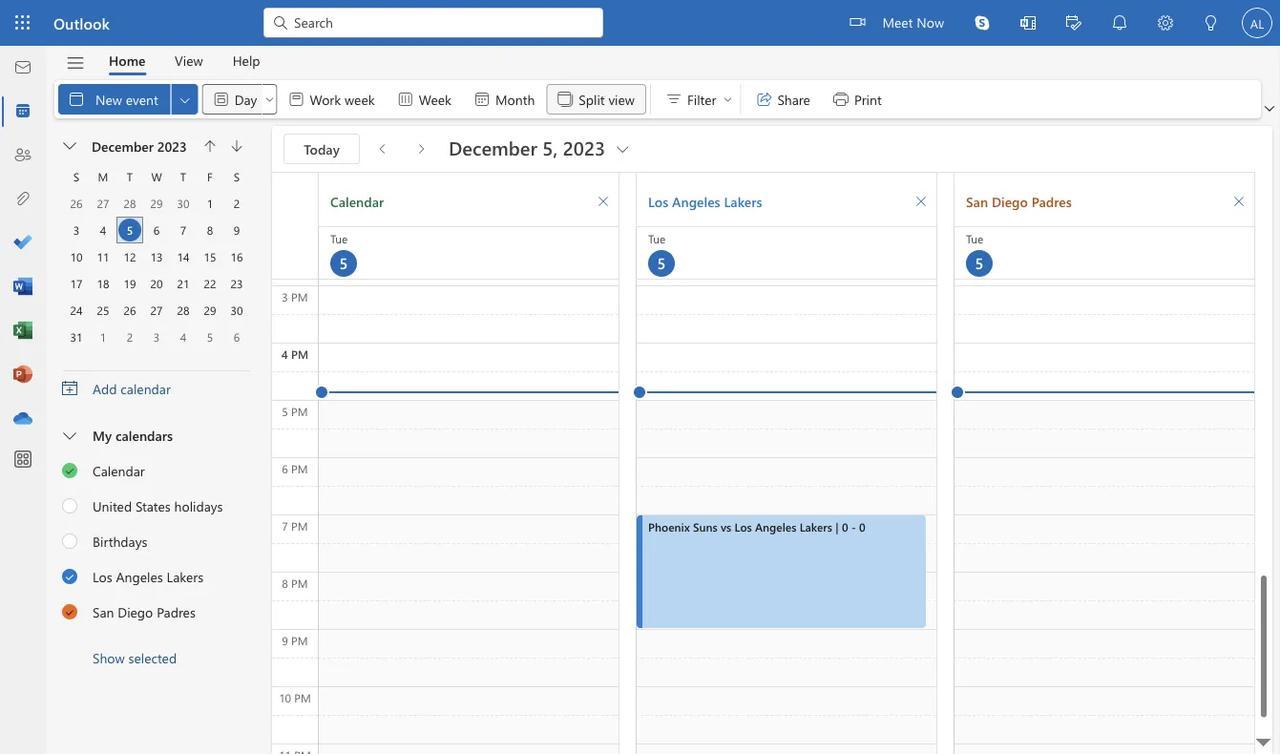 Task type: locate. For each thing, give the bounding box(es) containing it.
0 vertical spatial 7
[[180, 222, 186, 238]]

22 button
[[199, 272, 222, 295]]

7 inside button
[[180, 222, 186, 238]]

1 horizontal spatial 10
[[279, 690, 291, 706]]

5,
[[543, 134, 558, 160]]

0 horizontal spatial 6 button
[[145, 219, 168, 242]]

split
[[579, 90, 605, 108]]

 button
[[406, 134, 436, 164]]


[[396, 90, 415, 109]]

2 vertical spatial los
[[93, 568, 112, 586]]

diego inside list box
[[118, 603, 153, 621]]


[[1158, 15, 1174, 31]]

7 pm
[[282, 519, 308, 534]]

28 down tuesday element
[[124, 196, 136, 211]]

30
[[177, 196, 190, 211], [231, 303, 243, 318]]

10 down 9 pm
[[279, 690, 291, 706]]

1  button from the left
[[172, 84, 198, 115]]

m
[[98, 169, 108, 184]]

0 vertical spatial 28
[[124, 196, 136, 211]]

s inside the saturday element
[[234, 169, 240, 184]]

tab list inside december 5, 2023 application
[[95, 46, 275, 75]]


[[375, 141, 391, 157]]

0 horizontal spatial 9
[[234, 222, 240, 238]]

2 vertical spatial 3
[[154, 329, 160, 345]]

0 vertical spatial 3
[[73, 222, 79, 238]]

1 horizontal spatial 8
[[282, 576, 288, 591]]

2 vertical spatial 
[[62, 603, 78, 619]]

1 vertical spatial 28 button
[[172, 299, 195, 322]]

0 right |
[[842, 519, 849, 535]]

angeles inside list box
[[116, 568, 163, 586]]

30 down 23
[[231, 303, 243, 318]]

pm for 10 pm
[[294, 690, 311, 706]]

9 for 9 pm
[[282, 633, 288, 648]]

 button right day
[[262, 84, 277, 115]]

pm up '5 pm'
[[291, 347, 309, 362]]

december down the  month at the top
[[449, 134, 537, 160]]

pm down 9 pm
[[294, 690, 311, 706]]

2023
[[563, 134, 606, 160], [157, 137, 187, 155]]

24 button
[[65, 299, 88, 322]]

0 horizontal spatial 26
[[70, 196, 83, 211]]

tuesday element
[[117, 163, 143, 190]]

9 up 16 'button'
[[234, 222, 240, 238]]

28 button
[[118, 192, 141, 215], [172, 299, 195, 322]]

7 up 14 button at the top of page
[[180, 222, 186, 238]]

0 horizontal spatial 1
[[100, 329, 106, 345]]


[[62, 381, 77, 396]]

 button left 
[[172, 84, 198, 115]]

1 horizontal spatial calendar
[[330, 193, 384, 210]]

2023 inside button
[[157, 137, 187, 155]]

0 right -
[[859, 519, 866, 535]]

26
[[70, 196, 83, 211], [124, 303, 136, 318]]

0 horizontal spatial 10
[[70, 249, 83, 265]]

6 button
[[145, 219, 168, 242], [225, 326, 248, 349]]

pm down 4 pm
[[291, 404, 308, 419]]

1 horizontal spatial 7
[[282, 519, 288, 534]]

3 up the 10 button on the top of the page
[[73, 222, 79, 238]]

9 up 10 pm
[[282, 633, 288, 648]]

3 tue 5 from the left
[[966, 231, 984, 273]]

1 button down the "friday" 'element'
[[199, 192, 222, 215]]

13 button
[[145, 245, 168, 268]]


[[556, 90, 575, 109]]

7 for 7
[[180, 222, 186, 238]]

angeles inside button
[[755, 519, 797, 535]]

5
[[127, 222, 133, 238], [340, 252, 348, 273], [658, 252, 666, 273], [976, 252, 984, 273], [207, 329, 213, 345], [282, 404, 288, 419]]

26 down 19 button
[[124, 303, 136, 318]]

5 cell
[[117, 217, 143, 244]]

t right wednesday element
[[180, 169, 186, 184]]

29 button
[[145, 192, 168, 215], [199, 299, 222, 322]]

1 horizontal spatial 2
[[234, 196, 240, 211]]

2  button from the left
[[906, 186, 937, 217]]

s
[[73, 169, 79, 184], [234, 169, 240, 184]]

26 down "sunday" element
[[70, 196, 83, 211]]

 inside  day 
[[264, 94, 275, 105]]

4 left 5 cell
[[100, 222, 106, 238]]

 for right  dropdown button
[[1265, 104, 1275, 114]]

1 s from the left
[[73, 169, 79, 184]]

30 button down 23
[[225, 299, 248, 322]]

1 tue from the left
[[330, 231, 348, 246]]

new
[[95, 90, 122, 108]]

to do image
[[13, 234, 32, 253]]

holidays
[[174, 497, 223, 515]]

 button for 
[[172, 84, 198, 115]]

los angeles lakers
[[648, 193, 763, 210], [93, 568, 204, 586]]

8 for 8 pm
[[282, 576, 288, 591]]

0 vertical spatial diego
[[992, 193, 1028, 210]]

 button up "sunday" element
[[55, 133, 86, 159]]

6 for the 6 button to the right
[[234, 329, 240, 345]]

29 down 22 "button"
[[204, 303, 216, 318]]

17
[[70, 276, 83, 291]]

16
[[231, 249, 243, 265]]

4 button down 21
[[172, 326, 195, 349]]

1 horizontal spatial  button
[[262, 84, 277, 115]]

1 horizontal spatial 1
[[207, 196, 213, 211]]

1 vertical spatial 4
[[180, 329, 186, 345]]

 down al image
[[1265, 104, 1275, 114]]

1 button down 25
[[92, 326, 115, 349]]

0 vertical spatial padres
[[1032, 193, 1072, 210]]

 for los angeles lakers
[[62, 568, 78, 584]]

28 for 28 'button' to the top
[[124, 196, 136, 211]]

2 horizontal spatial los
[[735, 519, 752, 535]]

5 button down 22 "button"
[[199, 326, 222, 349]]

suns
[[693, 519, 718, 535]]


[[287, 90, 306, 109]]

1  from the top
[[62, 462, 78, 478]]

9
[[234, 222, 240, 238], [282, 633, 288, 648]]

2 horizontal spatial angeles
[[755, 519, 797, 535]]

0 vertical spatial 27 button
[[92, 192, 115, 215]]

december up tuesday element
[[92, 137, 154, 155]]

0 horizontal spatial s
[[73, 169, 79, 184]]

0 horizontal spatial tue 5
[[330, 231, 348, 273]]

0 vertical spatial  button
[[1261, 99, 1279, 118]]

los angeles lakers inside list box
[[93, 568, 204, 586]]

3  button from the left
[[1224, 186, 1255, 217]]

0 horizontal spatial los angeles lakers
[[93, 568, 204, 586]]

s left monday element
[[73, 169, 79, 184]]

saturday element
[[223, 163, 250, 190]]

2 t from the left
[[180, 169, 186, 184]]

1 button
[[199, 192, 222, 215], [92, 326, 115, 349]]

1 horizontal spatial december
[[449, 134, 537, 160]]

31
[[70, 329, 83, 345]]

0 vertical spatial 6
[[154, 222, 160, 238]]

angeles
[[672, 193, 721, 210], [755, 519, 797, 535], [116, 568, 163, 586]]

8 up 9 pm
[[282, 576, 288, 591]]

1 vertical spatial 1 button
[[92, 326, 115, 349]]

onedrive image
[[13, 410, 32, 429]]

3 for the top 3 button
[[73, 222, 79, 238]]

2 tue 5 from the left
[[648, 231, 666, 273]]

0
[[842, 519, 849, 535], [859, 519, 866, 535]]

tab list containing home
[[95, 46, 275, 75]]

 for san
[[1232, 194, 1247, 209]]

tue 5 for calendar
[[330, 231, 348, 273]]

0 vertical spatial calendar
[[330, 193, 384, 210]]

december inside december 2023 button
[[92, 137, 154, 155]]

0 horizontal spatial padres
[[157, 603, 196, 621]]

 for los
[[914, 194, 929, 209]]

29 button down wednesday element
[[145, 192, 168, 215]]

6 button down 23
[[225, 326, 248, 349]]

5 pm
[[282, 404, 308, 419]]

0 horizontal spatial 7
[[180, 222, 186, 238]]

pm for 5 pm
[[291, 404, 308, 419]]

week
[[419, 90, 452, 108]]

3
[[73, 222, 79, 238], [282, 289, 288, 305], [154, 329, 160, 345]]

s inside "sunday" element
[[73, 169, 79, 184]]

29
[[150, 196, 163, 211], [204, 303, 216, 318]]

7 for 7 pm
[[282, 519, 288, 534]]

 right day
[[264, 94, 275, 105]]

 button
[[960, 0, 1006, 46]]

0 vertical spatial 9
[[234, 222, 240, 238]]

tue 5
[[330, 231, 348, 273], [648, 231, 666, 273], [966, 231, 984, 273]]

1 horizontal spatial 30 button
[[225, 299, 248, 322]]

0 horizontal spatial  button
[[55, 133, 86, 159]]

|
[[836, 519, 839, 535]]

0 horizontal spatial 3
[[73, 222, 79, 238]]

29 button down 22 "button"
[[199, 299, 222, 322]]

pm up 8 pm
[[291, 519, 308, 534]]

excel image
[[13, 322, 32, 341]]

3 button up the 10 button on the top of the page
[[65, 219, 88, 242]]

tue 5 for los angeles lakers
[[648, 231, 666, 273]]

27
[[97, 196, 109, 211], [150, 303, 163, 318]]

1 vertical spatial 2
[[127, 329, 133, 345]]

8 inside button
[[207, 222, 213, 238]]

4 up '5 pm'
[[282, 347, 288, 362]]

0 horizontal spatial diego
[[118, 603, 153, 621]]

0 horizontal spatial 26 button
[[65, 192, 88, 215]]

1 vertical spatial diego
[[118, 603, 153, 621]]

december
[[449, 134, 537, 160], [92, 137, 154, 155]]

pm for 6 pm
[[291, 461, 308, 477]]


[[62, 462, 78, 478], [62, 568, 78, 584], [62, 603, 78, 619]]

s right f on the top left of the page
[[234, 169, 240, 184]]

6 up 13 "button"
[[154, 222, 160, 238]]

4 pm
[[282, 347, 309, 362]]

2 button up the 9 button at the top left of page
[[225, 192, 248, 215]]

 for san diego padres
[[62, 603, 78, 619]]

padres inside list box
[[157, 603, 196, 621]]

2 vertical spatial 6
[[282, 461, 288, 477]]

0 horizontal spatial 6
[[154, 222, 160, 238]]

0 horizontal spatial 3 button
[[65, 219, 88, 242]]

pm down 'more options' image
[[291, 289, 308, 305]]

1 horizontal spatial san
[[966, 193, 988, 210]]

0 horizontal spatial lakers
[[167, 568, 204, 586]]

tue for los angeles lakers
[[648, 231, 666, 246]]

 left 
[[177, 92, 193, 107]]

5 button inside cell
[[118, 219, 141, 242]]

2 horizontal spatial tue
[[966, 231, 984, 246]]

0 horizontal spatial san
[[93, 603, 114, 621]]

2023 right 5,
[[563, 134, 606, 160]]

6 down '5 pm'
[[282, 461, 288, 477]]

los inside button
[[735, 519, 752, 535]]

20 button
[[145, 272, 168, 295]]

1 horizontal spatial 26 button
[[118, 299, 141, 322]]

2023 up thursday element
[[157, 137, 187, 155]]

10 button
[[65, 245, 88, 268]]


[[65, 53, 85, 73]]

2  from the left
[[914, 194, 929, 209]]

0 horizontal spatial december
[[92, 137, 154, 155]]

0 horizontal spatial 2023
[[157, 137, 187, 155]]

december for 2023
[[92, 137, 154, 155]]

0 vertical spatial 2
[[234, 196, 240, 211]]

4 button left 5 cell
[[92, 219, 115, 242]]

event
[[126, 90, 158, 108]]

0 horizontal spatial angeles
[[116, 568, 163, 586]]

2 s from the left
[[234, 169, 240, 184]]

1 vertical spatial 6 button
[[225, 326, 248, 349]]

1 down 25
[[100, 329, 106, 345]]

al image
[[1242, 8, 1273, 38]]

1 t from the left
[[127, 169, 133, 184]]

show
[[93, 649, 125, 667]]

28 button down tuesday element
[[118, 192, 141, 215]]

3  from the left
[[1232, 194, 1247, 209]]

2  from the top
[[62, 568, 78, 584]]

17 button
[[65, 272, 88, 295]]

2 vertical spatial 4
[[282, 347, 288, 362]]

 left "my"
[[63, 430, 76, 443]]

6 down 23
[[234, 329, 240, 345]]

calendar
[[330, 193, 384, 210], [93, 462, 145, 480]]

0 horizontal spatial 29
[[150, 196, 163, 211]]

3 for the right 3 button
[[154, 329, 160, 345]]


[[596, 194, 611, 209], [914, 194, 929, 209], [1232, 194, 1247, 209]]

1 horizontal spatial 26
[[124, 303, 136, 318]]

7 down 6 pm
[[282, 519, 288, 534]]

2 horizontal spatial 
[[1232, 194, 1247, 209]]

1  button from the left
[[588, 186, 619, 217]]

9 pm
[[282, 633, 308, 648]]

1 down the "friday" 'element'
[[207, 196, 213, 211]]

6 button up 13 "button"
[[145, 219, 168, 242]]

1 horizontal spatial t
[[180, 169, 186, 184]]

26 button down 19 button
[[118, 299, 141, 322]]

phoenix suns vs los angeles lakers | 0 - 0 button
[[637, 516, 926, 628]]

share group
[[745, 80, 893, 115]]

0 horizontal spatial 4 button
[[92, 219, 115, 242]]

1
[[207, 196, 213, 211], [100, 329, 106, 345]]

3 up the calendar
[[154, 329, 160, 345]]

1 vertical spatial angeles
[[755, 519, 797, 535]]

t right monday element
[[127, 169, 133, 184]]

3 pm
[[282, 289, 308, 305]]

0 horizontal spatial tue
[[330, 231, 348, 246]]

 right filter
[[722, 94, 734, 105]]

1 horizontal spatial san diego padres
[[966, 193, 1072, 210]]


[[212, 90, 231, 109]]

calendar up united
[[93, 462, 145, 480]]

 for calendar
[[62, 462, 78, 478]]

2 button
[[225, 192, 248, 215], [118, 326, 141, 349]]

10 for 10 pm
[[279, 690, 291, 706]]

10 inside button
[[70, 249, 83, 265]]

t for tuesday element
[[127, 169, 133, 184]]

 button down al image
[[1261, 99, 1279, 118]]

2 horizontal spatial tue 5
[[966, 231, 984, 273]]

10 up 17 button
[[70, 249, 83, 265]]

w
[[151, 169, 162, 184]]

8
[[207, 222, 213, 238], [282, 576, 288, 591]]

show selected button
[[47, 641, 265, 675]]

3  from the top
[[62, 603, 78, 619]]

add
[[93, 380, 117, 397]]

2 up the 9 button at the top left of page
[[234, 196, 240, 211]]

3 button up the calendar
[[145, 326, 168, 349]]

files image
[[13, 190, 32, 209]]

28 down 21
[[177, 303, 190, 318]]

0 horizontal spatial 0
[[842, 519, 849, 535]]

7 button
[[172, 219, 195, 242]]

30 button down thursday element
[[172, 192, 195, 215]]

29 down wednesday element
[[150, 196, 163, 211]]

5 button up 12 button
[[118, 219, 141, 242]]

1 horizontal spatial s
[[234, 169, 240, 184]]

vs
[[721, 519, 732, 535]]

1 horizontal spatial 27 button
[[145, 299, 168, 322]]

 button for los
[[906, 186, 937, 217]]

 inside december 5, 2023 
[[613, 139, 632, 158]]

14 button
[[172, 245, 195, 268]]

1 vertical spatial calendar
[[93, 462, 145, 480]]

28
[[124, 196, 136, 211], [177, 303, 190, 318]]

2 horizontal spatial  button
[[1224, 186, 1255, 217]]

6 for top the 6 button
[[154, 222, 160, 238]]

2  button from the left
[[262, 84, 277, 115]]

padres
[[1032, 193, 1072, 210], [157, 603, 196, 621]]

0 horizontal spatial 2 button
[[118, 326, 141, 349]]

s for the saturday element
[[234, 169, 240, 184]]

1 horizontal spatial lakers
[[724, 193, 763, 210]]

1 vertical spatial lakers
[[800, 519, 833, 535]]

 down view
[[613, 139, 632, 158]]

calendar down the  button
[[330, 193, 384, 210]]

tab list
[[95, 46, 275, 75]]

pm for 9 pm
[[291, 633, 308, 648]]

2 button up add calendar
[[118, 326, 141, 349]]

8 right "7" button at the top left of page
[[207, 222, 213, 238]]

26 button
[[65, 192, 88, 215], [118, 299, 141, 322]]

more apps image
[[13, 451, 32, 470]]

3 down 'more options' image
[[282, 289, 288, 305]]

1 tue 5 from the left
[[330, 231, 348, 273]]

0 vertical spatial 1
[[207, 196, 213, 211]]

26 button down "sunday" element
[[65, 192, 88, 215]]

4 for the right 4 button
[[180, 329, 186, 345]]

27 button down monday element
[[92, 192, 115, 215]]

1 vertical spatial 8
[[282, 576, 288, 591]]

28 button down 21
[[172, 299, 195, 322]]

27 button
[[92, 192, 115, 215], [145, 299, 168, 322]]

2 tue from the left
[[648, 231, 666, 246]]

9 inside button
[[234, 222, 240, 238]]

pm down '5 pm'
[[291, 461, 308, 477]]

left-rail-appbar navigation
[[4, 46, 42, 441]]

0 horizontal spatial 2
[[127, 329, 133, 345]]

0 horizontal spatial  button
[[172, 84, 198, 115]]

1 vertical spatial los
[[735, 519, 752, 535]]

pm up 9 pm
[[291, 576, 308, 591]]

23
[[231, 276, 243, 291]]

30 button
[[172, 192, 195, 215], [225, 299, 248, 322]]

27 down monday element
[[97, 196, 109, 211]]

4 down 21
[[180, 329, 186, 345]]

diego
[[992, 193, 1028, 210], [118, 603, 153, 621]]

pm up 10 pm
[[291, 633, 308, 648]]

27 button down 20
[[145, 299, 168, 322]]

28 for bottom 28 'button'
[[177, 303, 190, 318]]

1 horizontal spatial 28 button
[[172, 299, 195, 322]]

0 vertical spatial san
[[966, 193, 988, 210]]

2 horizontal spatial lakers
[[800, 519, 833, 535]]

27 down 20
[[150, 303, 163, 318]]

30 down thursday element
[[177, 196, 190, 211]]

list box containing calendar
[[47, 453, 265, 629]]

2 up add calendar
[[127, 329, 133, 345]]

list box
[[47, 453, 265, 629]]

 up "sunday" element
[[63, 139, 76, 153]]

1 horizontal spatial 6
[[234, 329, 240, 345]]

0 vertical spatial 5 button
[[118, 219, 141, 242]]

0 horizontal spatial 28 button
[[118, 192, 141, 215]]



Task type: describe. For each thing, give the bounding box(es) containing it.
1 horizontal spatial 29
[[204, 303, 216, 318]]

0 vertical spatial 26
[[70, 196, 83, 211]]

mail image
[[13, 58, 32, 77]]

1 horizontal spatial los angeles lakers
[[648, 193, 763, 210]]

 inside  filter 
[[722, 94, 734, 105]]

2 horizontal spatial 3
[[282, 289, 288, 305]]


[[755, 90, 774, 109]]

sunday element
[[63, 163, 90, 190]]

0 horizontal spatial calendar
[[93, 462, 145, 480]]

-
[[852, 519, 856, 535]]

0 vertical spatial san diego padres
[[966, 193, 1072, 210]]

thursday element
[[170, 163, 197, 190]]

14
[[177, 249, 190, 265]]

 for the leftmost  dropdown button
[[63, 139, 76, 153]]

6 pm
[[282, 461, 308, 477]]

print
[[855, 90, 882, 108]]

 new event
[[67, 90, 158, 109]]

month
[[496, 90, 535, 108]]

1 horizontal spatial  button
[[1261, 99, 1279, 118]]

1 vertical spatial san
[[93, 603, 114, 621]]

 print
[[832, 90, 882, 109]]

11 button
[[92, 245, 115, 268]]

0 horizontal spatial 30 button
[[172, 192, 195, 215]]

t for thursday element
[[180, 169, 186, 184]]

share
[[778, 90, 811, 108]]


[[67, 90, 86, 109]]

0 vertical spatial 4 button
[[92, 219, 115, 242]]

 search field
[[264, 0, 604, 43]]

1 vertical spatial 30 button
[[225, 299, 248, 322]]

 month
[[473, 90, 535, 109]]

19 button
[[118, 272, 141, 295]]

 button
[[1189, 0, 1235, 48]]

pm for 7 pm
[[291, 519, 308, 534]]

 button
[[1006, 0, 1051, 48]]

18
[[97, 276, 109, 291]]

8 button
[[199, 219, 222, 242]]

 day 
[[212, 90, 275, 109]]

people image
[[13, 146, 32, 165]]

december for 5,
[[449, 134, 537, 160]]

1 vertical spatial 5 button
[[199, 326, 222, 349]]

13
[[150, 249, 163, 265]]

home
[[109, 52, 146, 69]]


[[1204, 15, 1219, 31]]

monday element
[[90, 163, 117, 190]]

31 button
[[65, 326, 88, 349]]

1 horizontal spatial los
[[648, 193, 669, 210]]

8 pm
[[282, 576, 308, 591]]

day
[[235, 90, 257, 108]]

1 0 from the left
[[842, 519, 849, 535]]

2 for 2 button to the bottom
[[127, 329, 133, 345]]

 split view
[[556, 90, 635, 109]]

december 2023
[[92, 137, 187, 155]]

los inside list box
[[93, 568, 112, 586]]

0 horizontal spatial 29 button
[[145, 192, 168, 215]]

meet now
[[883, 13, 944, 31]]

powerpoint image
[[13, 366, 32, 385]]

view button
[[160, 46, 217, 75]]

my
[[93, 427, 112, 444]]

 button
[[368, 134, 398, 164]]

 week
[[396, 90, 452, 109]]

today
[[304, 140, 340, 158]]

calendar image
[[13, 102, 32, 121]]

1 horizontal spatial 27
[[150, 303, 163, 318]]


[[832, 90, 851, 109]]

list box inside december 5, 2023 application
[[47, 453, 265, 629]]

1 vertical spatial 26
[[124, 303, 136, 318]]


[[850, 14, 866, 30]]

view
[[175, 52, 203, 69]]

 work week
[[287, 90, 375, 109]]

show selected
[[93, 649, 177, 667]]

help
[[233, 52, 260, 69]]

21
[[177, 276, 190, 291]]

view
[[609, 90, 635, 108]]

8 for 8
[[207, 222, 213, 238]]

s for "sunday" element
[[73, 169, 79, 184]]

1 horizontal spatial diego
[[992, 193, 1028, 210]]

united
[[93, 497, 132, 515]]

pm for 4 pm
[[291, 347, 309, 362]]

1 horizontal spatial 6 button
[[225, 326, 248, 349]]

help button
[[218, 46, 275, 75]]

lakers inside button
[[800, 519, 833, 535]]

more options image
[[272, 262, 318, 279]]

19
[[124, 276, 136, 291]]

 button
[[1051, 0, 1097, 48]]


[[473, 90, 492, 109]]

calendars
[[115, 427, 173, 444]]

12 button
[[118, 245, 141, 268]]

2 vertical spatial lakers
[[167, 568, 204, 586]]

1 vertical spatial 29 button
[[199, 299, 222, 322]]

0 horizontal spatial 27 button
[[92, 192, 115, 215]]

today button
[[284, 134, 360, 164]]

december 5, 2023 
[[449, 134, 632, 160]]

phoenix
[[648, 519, 690, 535]]

tue for calendar
[[330, 231, 348, 246]]

 button
[[1097, 0, 1143, 46]]

december 5, 2023 application
[[0, 0, 1281, 754]]

0 vertical spatial 28 button
[[118, 192, 141, 215]]

25 button
[[92, 299, 115, 322]]

states
[[136, 497, 171, 515]]

2 for top 2 button
[[234, 196, 240, 211]]

2 vertical spatial 
[[63, 430, 76, 443]]

pm for 3 pm
[[291, 289, 308, 305]]

2 horizontal spatial 6
[[282, 461, 288, 477]]

december 2023 button
[[82, 133, 197, 159]]

0 vertical spatial 2 button
[[225, 192, 248, 215]]

0 horizontal spatial 30
[[177, 196, 190, 211]]

meet
[[883, 13, 913, 31]]

15
[[204, 249, 216, 265]]

22
[[204, 276, 216, 291]]

outlook banner
[[0, 0, 1281, 48]]

united states holidays
[[93, 497, 223, 515]]

18 button
[[92, 272, 115, 295]]

25
[[97, 303, 109, 318]]

f
[[207, 169, 213, 184]]

friday element
[[197, 163, 223, 190]]

filter
[[687, 90, 717, 108]]

week
[[345, 90, 375, 108]]

1 vertical spatial 2 button
[[118, 326, 141, 349]]

11
[[97, 249, 109, 265]]

0 vertical spatial 29
[[150, 196, 163, 211]]

23 button
[[225, 272, 248, 295]]

0 vertical spatial lakers
[[724, 193, 763, 210]]

4 for topmost 4 button
[[100, 222, 106, 238]]

my calendars
[[93, 427, 173, 444]]

wednesday element
[[143, 163, 170, 190]]

2 0 from the left
[[859, 519, 866, 535]]


[[665, 90, 684, 109]]

1 horizontal spatial 3 button
[[145, 326, 168, 349]]


[[975, 15, 990, 31]]

10 for 10
[[70, 249, 83, 265]]

 filter 
[[665, 90, 734, 109]]

1 horizontal spatial angeles
[[672, 193, 721, 210]]

1 vertical spatial 1
[[100, 329, 106, 345]]

5 inside cell
[[127, 222, 133, 238]]

word image
[[13, 278, 32, 297]]

0 vertical spatial 6 button
[[145, 219, 168, 242]]

1 horizontal spatial 2023
[[563, 134, 606, 160]]

Search field
[[292, 12, 592, 32]]

 button
[[223, 133, 250, 159]]

 button
[[197, 133, 223, 159]]


[[1021, 15, 1036, 31]]

0 horizontal spatial san diego padres
[[93, 603, 196, 621]]

1  from the left
[[596, 194, 611, 209]]

16 button
[[225, 245, 248, 268]]

1 horizontal spatial 4 button
[[172, 326, 195, 349]]

new group
[[58, 80, 646, 118]]

20
[[150, 276, 163, 291]]

0 vertical spatial 27
[[97, 196, 109, 211]]

3 tue from the left
[[966, 231, 984, 246]]

1 horizontal spatial 1 button
[[199, 192, 222, 215]]

1 horizontal spatial 30
[[231, 303, 243, 318]]

pm for 8 pm
[[291, 576, 308, 591]]

 button for san
[[1224, 186, 1255, 217]]

add calendar
[[93, 380, 171, 397]]

12
[[124, 249, 136, 265]]

1 vertical spatial 27 button
[[145, 299, 168, 322]]

 share
[[755, 90, 811, 109]]

now
[[917, 13, 944, 31]]

 button
[[56, 47, 95, 79]]

 button for 
[[262, 84, 277, 115]]

0 vertical spatial 3 button
[[65, 219, 88, 242]]

9 for 9
[[234, 222, 240, 238]]



Task type: vqa. For each thing, say whether or not it's contained in the screenshot.


